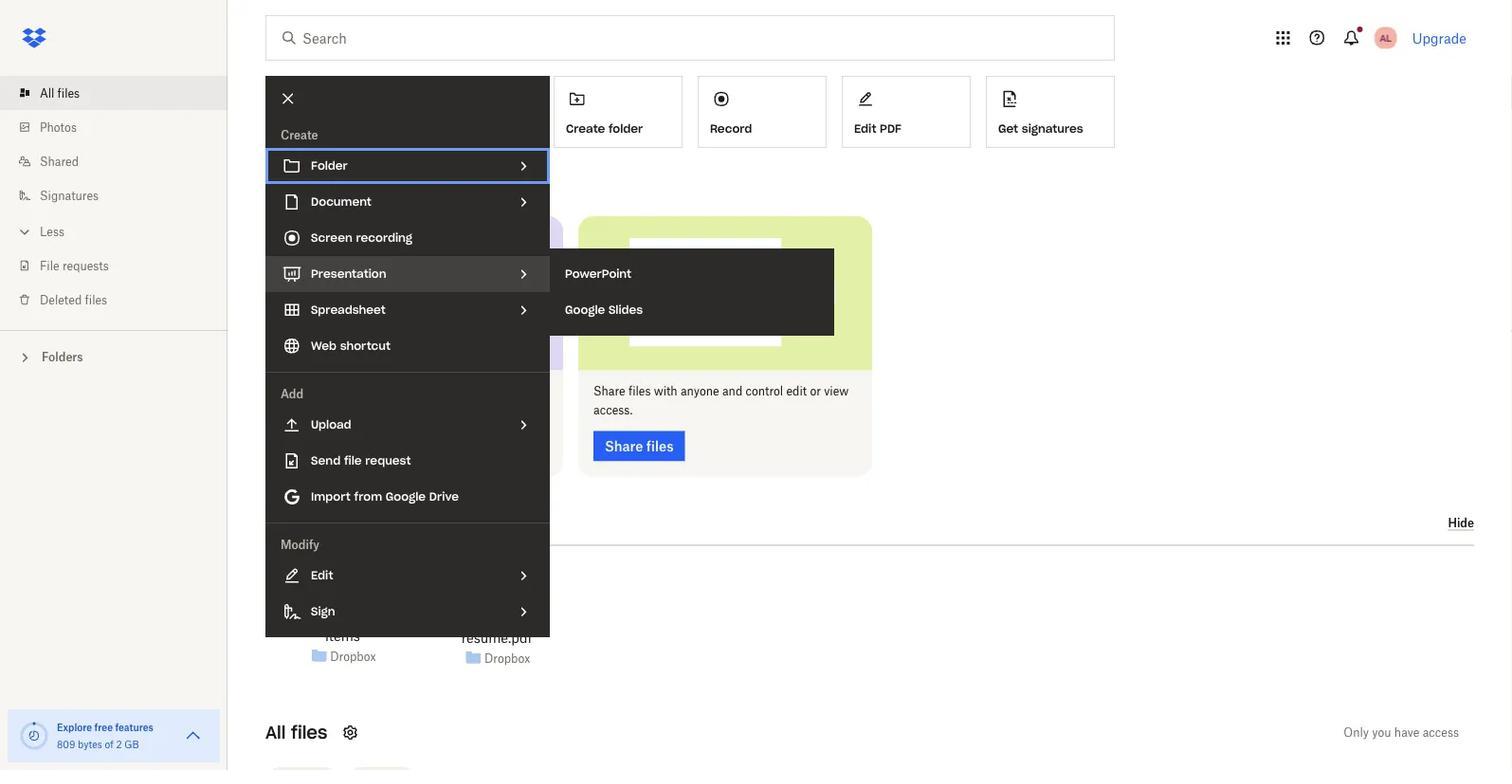 Task type: locate. For each thing, give the bounding box(es) containing it.
1 vertical spatial with
[[654, 384, 678, 398]]

access.
[[594, 403, 633, 417]]

upload menu item
[[266, 407, 550, 443]]

edit
[[787, 384, 807, 398]]

folder menu item
[[266, 148, 550, 184]]

1 horizontal spatial get
[[999, 121, 1019, 136]]

0 vertical spatial with
[[341, 174, 369, 190]]

0 vertical spatial all files
[[40, 86, 80, 100]]

files inside share files with anyone and control edit or view access.
[[629, 384, 651, 398]]

0 horizontal spatial with
[[341, 174, 369, 190]]

on up synced.
[[321, 384, 334, 398]]

screen recording
[[311, 230, 413, 245]]

get inside button
[[999, 121, 1019, 136]]

on right work
[[427, 384, 440, 398]]

import
[[311, 489, 351, 504]]

dropbox link down resume.pdf link at the bottom of the page
[[485, 649, 530, 668]]

create inside button
[[566, 121, 605, 136]]

809
[[57, 738, 75, 750]]

1 vertical spatial get
[[266, 174, 289, 190]]

0 horizontal spatial google
[[386, 489, 426, 504]]

folder
[[311, 158, 348, 173]]

from
[[354, 489, 382, 504], [354, 512, 392, 532]]

deleted files link
[[15, 283, 228, 317]]

google slides
[[565, 303, 643, 317]]

upload
[[311, 417, 352, 432]]

1 horizontal spatial with
[[654, 384, 678, 398]]

dropbox link down items
[[330, 647, 376, 666]]

1 and from the left
[[506, 384, 526, 398]]

from up suggested from your activity
[[354, 489, 382, 504]]

folders button
[[0, 342, 228, 370]]

pdf
[[880, 121, 902, 136]]

create inside menu
[[281, 128, 318, 142]]

powerpoint
[[565, 267, 632, 281]]

google up your
[[386, 489, 426, 504]]

google down powerpoint
[[565, 303, 605, 317]]

screen recording menu item
[[266, 220, 550, 256]]

1 horizontal spatial all
[[266, 722, 286, 744]]

edit left pdf
[[855, 121, 877, 136]]

deleted
[[40, 293, 82, 307]]

and
[[506, 384, 526, 398], [723, 384, 743, 398]]

1 horizontal spatial create
[[566, 121, 605, 136]]

1 on from the left
[[321, 384, 334, 398]]

1 vertical spatial from
[[354, 512, 392, 532]]

google inside import from google drive menu item
[[386, 489, 426, 504]]

from inside menu item
[[354, 489, 382, 504]]

edit inside edit menu item
[[311, 568, 333, 583]]

bytes
[[78, 738, 102, 750]]

shared link
[[15, 144, 228, 178]]

deleted files
[[40, 293, 107, 307]]

suggested
[[266, 512, 349, 532]]

stay
[[285, 403, 307, 417]]

with left anyone
[[654, 384, 678, 398]]

share
[[594, 384, 626, 398]]

view
[[824, 384, 849, 398]]

features
[[115, 721, 154, 733]]

2 and from the left
[[723, 384, 743, 398]]

0 horizontal spatial dropbox link
[[330, 647, 376, 666]]

1 horizontal spatial and
[[723, 384, 743, 398]]

0 vertical spatial from
[[354, 489, 382, 504]]

edit pdf
[[855, 121, 902, 136]]

get started with dropbox
[[266, 174, 426, 190]]

and left control
[[723, 384, 743, 398]]

desktop
[[337, 384, 380, 398]]

upgrade link
[[1413, 30, 1467, 46]]

screen
[[311, 230, 353, 245]]

spreadsheet menu item
[[266, 292, 550, 328]]

shared
[[40, 154, 79, 168]]

0 horizontal spatial on
[[321, 384, 334, 398]]

dropbox
[[372, 174, 426, 190], [330, 649, 376, 664], [485, 651, 530, 665]]

resume.pdf
[[462, 630, 533, 646]]

you
[[1373, 726, 1392, 740]]

with up document at the top left of the page
[[341, 174, 369, 190]]

menu
[[266, 76, 550, 637], [550, 249, 835, 336]]

0 vertical spatial all
[[40, 86, 54, 100]]

all
[[40, 86, 54, 100], [266, 722, 286, 744]]

and right offline
[[506, 384, 526, 398]]

1 horizontal spatial all files
[[266, 722, 328, 744]]

folder
[[609, 121, 643, 136]]

dropbox down items
[[330, 649, 376, 664]]

1 vertical spatial google
[[386, 489, 426, 504]]

1 vertical spatial all files
[[266, 722, 328, 744]]

have
[[1395, 726, 1420, 740]]

0 horizontal spatial get
[[266, 174, 289, 190]]

only you have access
[[1344, 726, 1460, 740]]

create left folder
[[566, 121, 605, 136]]

signatures
[[1022, 121, 1084, 136]]

resume.pdf link
[[462, 627, 533, 648]]

0 horizontal spatial all
[[40, 86, 54, 100]]

request
[[365, 453, 411, 468]]

edit inside edit pdf button
[[855, 121, 877, 136]]

1 horizontal spatial dropbox link
[[485, 649, 530, 668]]

with for files
[[654, 384, 678, 398]]

items link
[[325, 626, 360, 646]]

get signatures button
[[986, 76, 1115, 148]]

work
[[397, 384, 424, 398]]

0 horizontal spatial and
[[506, 384, 526, 398]]

0 vertical spatial google
[[565, 303, 605, 317]]

folders
[[42, 350, 83, 364]]

edit
[[855, 121, 877, 136], [311, 568, 333, 583]]

get left started
[[266, 174, 289, 190]]

edit up sign
[[311, 568, 333, 583]]

0 vertical spatial get
[[999, 121, 1019, 136]]

2 from from the top
[[354, 512, 392, 532]]

control
[[746, 384, 784, 398]]

from down import from google drive
[[354, 512, 392, 532]]

less image
[[15, 222, 34, 241]]

create down close 'image'
[[281, 128, 318, 142]]

1 vertical spatial all
[[266, 722, 286, 744]]

of
[[105, 738, 114, 750]]

0 vertical spatial edit
[[855, 121, 877, 136]]

and inside install on desktop to work on files offline and stay synced.
[[506, 384, 526, 398]]

0 horizontal spatial create
[[281, 128, 318, 142]]

0 horizontal spatial edit
[[311, 568, 333, 583]]

dropbox down resume.pdf link at the bottom of the page
[[485, 651, 530, 665]]

get
[[999, 121, 1019, 136], [266, 174, 289, 190]]

web shortcut menu item
[[266, 328, 550, 364]]

on
[[321, 384, 334, 398], [427, 384, 440, 398]]

1 from from the top
[[354, 489, 382, 504]]

dropbox link for resume.pdf
[[485, 649, 530, 668]]

photos link
[[15, 110, 228, 144]]

2
[[116, 738, 122, 750]]

1 vertical spatial edit
[[311, 568, 333, 583]]

from for google
[[354, 489, 382, 504]]

with inside share files with anyone and control edit or view access.
[[654, 384, 678, 398]]

1 horizontal spatial google
[[565, 303, 605, 317]]

anyone
[[681, 384, 720, 398]]

0 horizontal spatial all files
[[40, 86, 80, 100]]

edit pdf button
[[842, 76, 971, 148]]

menu containing folder
[[266, 76, 550, 637]]

google
[[565, 303, 605, 317], [386, 489, 426, 504]]

list
[[0, 64, 228, 330]]

2 on from the left
[[427, 384, 440, 398]]

upgrade
[[1413, 30, 1467, 46]]

dropbox link
[[330, 647, 376, 666], [485, 649, 530, 668]]

1 horizontal spatial on
[[427, 384, 440, 398]]

suggested from your activity
[[266, 512, 495, 532]]

all files
[[40, 86, 80, 100], [266, 722, 328, 744]]

all files link
[[15, 76, 228, 110]]

explore
[[57, 721, 92, 733]]

get left signatures
[[999, 121, 1019, 136]]

explore free features 809 bytes of 2 gb
[[57, 721, 154, 750]]

1 horizontal spatial edit
[[855, 121, 877, 136]]



Task type: describe. For each thing, give the bounding box(es) containing it.
items
[[325, 628, 360, 644]]

synced.
[[310, 403, 351, 417]]

get for get signatures
[[999, 121, 1019, 136]]

activity
[[437, 512, 495, 532]]

menu containing powerpoint
[[550, 249, 835, 336]]

edit for edit
[[311, 568, 333, 583]]

spreadsheet
[[311, 303, 386, 317]]

import from google drive
[[311, 489, 459, 504]]

photos
[[40, 120, 77, 134]]

less
[[40, 224, 65, 239]]

files inside 'link'
[[57, 86, 80, 100]]

send file request menu item
[[266, 443, 550, 479]]

import from google drive menu item
[[266, 479, 550, 515]]

files inside "link"
[[85, 293, 107, 307]]

free
[[94, 721, 113, 733]]

file requests link
[[15, 249, 228, 283]]

drive
[[429, 489, 459, 504]]

all files inside 'link'
[[40, 86, 80, 100]]

share files with anyone and control edit or view access.
[[594, 384, 849, 417]]

document
[[311, 194, 372, 209]]

dropbox up screen recording menu item
[[372, 174, 426, 190]]

requests
[[63, 258, 109, 273]]

modify
[[281, 537, 320, 552]]

create folder button
[[554, 76, 683, 148]]

web shortcut
[[311, 339, 391, 353]]

gb
[[125, 738, 139, 750]]

or
[[810, 384, 821, 398]]

edit menu item
[[266, 558, 550, 594]]

and inside share files with anyone and control edit or view access.
[[723, 384, 743, 398]]

presentation
[[311, 267, 387, 281]]

get signatures
[[999, 121, 1084, 136]]

slides
[[609, 303, 643, 317]]

dropbox image
[[15, 19, 53, 57]]

web
[[311, 339, 337, 353]]

add
[[281, 387, 304, 401]]

to
[[383, 384, 394, 398]]

close image
[[272, 83, 304, 115]]

create for create folder
[[566, 121, 605, 136]]

sign
[[311, 604, 335, 619]]

all inside 'link'
[[40, 86, 54, 100]]

recording
[[356, 230, 413, 245]]

signatures link
[[15, 178, 228, 212]]

started
[[292, 174, 338, 190]]

create folder
[[566, 121, 643, 136]]

from for your
[[354, 512, 392, 532]]

all files list item
[[0, 76, 228, 110]]

file
[[344, 453, 362, 468]]

only
[[1344, 726, 1370, 740]]

/resume.pdf image
[[470, 554, 525, 624]]

file
[[40, 258, 59, 273]]

access
[[1423, 726, 1460, 740]]

edit for edit pdf
[[855, 121, 877, 136]]

file requests
[[40, 258, 109, 273]]

files inside install on desktop to work on files offline and stay synced.
[[443, 384, 466, 398]]

install on desktop to work on files offline and stay synced.
[[285, 384, 526, 417]]

offline
[[469, 384, 503, 398]]

record
[[710, 121, 752, 136]]

install
[[285, 384, 318, 398]]

shortcut
[[340, 339, 391, 353]]

send
[[311, 453, 341, 468]]

get for get started with dropbox
[[266, 174, 289, 190]]

create for create
[[281, 128, 318, 142]]

dropbox link for items
[[330, 647, 376, 666]]

signatures
[[40, 188, 99, 203]]

with for started
[[341, 174, 369, 190]]

record button
[[698, 76, 827, 148]]

send file request
[[311, 453, 411, 468]]

dropbox for items
[[330, 649, 376, 664]]

document menu item
[[266, 184, 550, 220]]

presentation menu item
[[266, 256, 550, 292]]

list containing all files
[[0, 64, 228, 330]]

quota usage element
[[19, 721, 49, 751]]

your
[[396, 512, 432, 532]]

dropbox for resume.pdf
[[485, 651, 530, 665]]

sign menu item
[[266, 594, 550, 630]]



Task type: vqa. For each thing, say whether or not it's contained in the screenshot.
GB
yes



